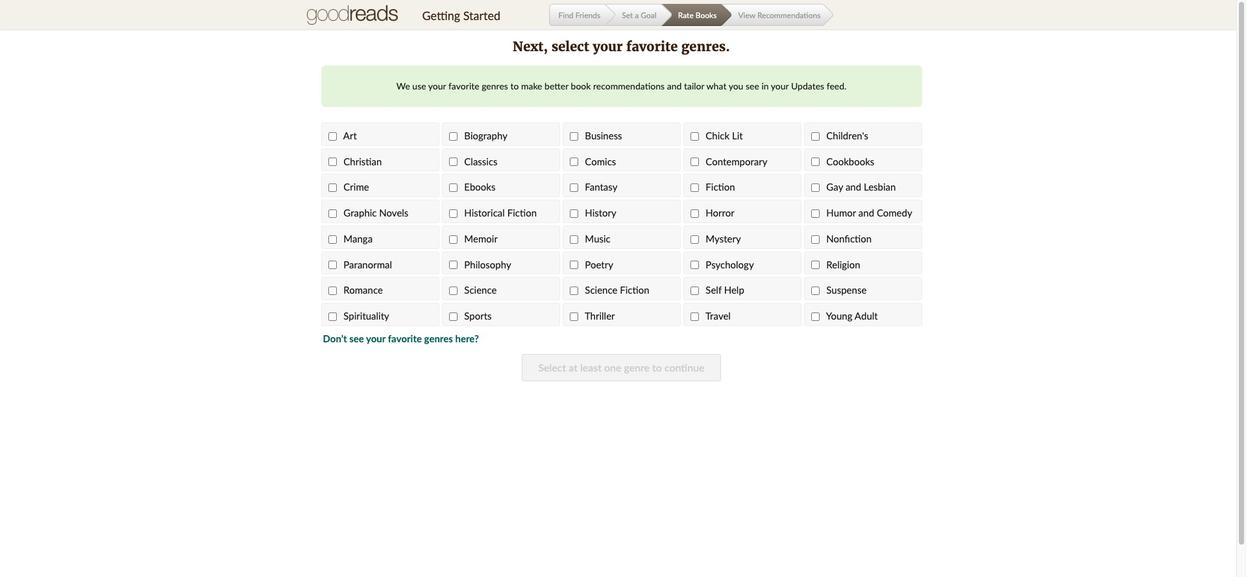 Task type: vqa. For each thing, say whether or not it's contained in the screenshot.
"has"
no



Task type: describe. For each thing, give the bounding box(es) containing it.
romance
[[341, 285, 383, 296]]

mystery
[[704, 233, 741, 245]]

one
[[605, 361, 622, 374]]

science for science fiction
[[585, 285, 618, 296]]

goal
[[641, 10, 657, 20]]

fiction for science fiction
[[620, 285, 650, 296]]

a
[[635, 10, 639, 20]]

next, select your favorite genres.
[[513, 38, 731, 55]]

getting
[[422, 8, 461, 23]]

fiction for historical fiction
[[508, 207, 537, 219]]

0 vertical spatial fiction
[[704, 181, 736, 193]]

help
[[725, 285, 745, 296]]

cookbooks
[[824, 156, 875, 167]]

poetry
[[583, 259, 614, 270]]

at
[[569, 361, 578, 374]]

humor
[[827, 207, 857, 219]]

manga
[[341, 233, 373, 245]]

young
[[827, 310, 853, 322]]

and for gay
[[846, 181, 862, 193]]

gay
[[827, 181, 844, 193]]

your for next, select your favorite genres.
[[593, 38, 623, 55]]

science for science
[[462, 285, 497, 296]]

art
[[341, 130, 357, 142]]

what
[[707, 81, 727, 92]]

0 vertical spatial and
[[667, 81, 682, 92]]

spirituality
[[341, 310, 390, 322]]

select at least one genre to continue
[[539, 361, 705, 374]]

make
[[521, 81, 543, 92]]

your for we use your favorite genres to make better book recommendations and tailor what you see in your updates feed.
[[429, 81, 446, 92]]

classics
[[462, 156, 498, 167]]

philosophy
[[462, 259, 512, 270]]

goodreads: book reviews, recommendations, and discussion image
[[307, 5, 398, 25]]

novels
[[379, 207, 409, 219]]

books
[[696, 10, 717, 20]]

rate books
[[678, 10, 719, 20]]

children's
[[824, 130, 869, 142]]

religion
[[824, 259, 861, 270]]

set
[[622, 10, 633, 20]]

recommendations
[[594, 81, 665, 92]]

tailor
[[684, 81, 705, 92]]

book
[[571, 81, 591, 92]]

genres for to
[[482, 81, 508, 92]]

chick
[[706, 130, 730, 142]]

biography
[[462, 130, 508, 142]]

sports
[[462, 310, 492, 322]]

your for don't see your favorite genres here?
[[366, 333, 386, 345]]

genre
[[624, 361, 650, 374]]

crime
[[341, 181, 369, 193]]

young adult
[[824, 310, 878, 322]]

rate
[[678, 10, 694, 20]]

0 horizontal spatial see
[[350, 333, 364, 345]]

to for genre
[[653, 361, 662, 374]]

christian
[[341, 156, 382, 167]]

self
[[706, 285, 722, 296]]

don't see your favorite genres here? link
[[323, 333, 479, 345]]

thriller
[[583, 310, 615, 322]]

genres for here?
[[424, 333, 453, 345]]

favorite for use
[[449, 81, 480, 92]]

gay and lesbian
[[824, 181, 896, 193]]

adult
[[855, 310, 878, 322]]

contemporary
[[704, 156, 768, 167]]

music
[[583, 233, 611, 245]]

feed.
[[827, 81, 847, 92]]

genres.
[[682, 38, 731, 55]]



Task type: locate. For each thing, give the bounding box(es) containing it.
your right in
[[771, 81, 789, 92]]

and left tailor
[[667, 81, 682, 92]]

2 horizontal spatial favorite
[[627, 38, 678, 55]]

0 vertical spatial favorite
[[627, 38, 678, 55]]

and
[[667, 81, 682, 92], [846, 181, 862, 193], [859, 207, 875, 219]]

better
[[545, 81, 569, 92]]

find
[[559, 10, 574, 20]]

1 horizontal spatial genres
[[482, 81, 508, 92]]

and right humor
[[859, 207, 875, 219]]

1 horizontal spatial science
[[585, 285, 618, 296]]

favorite right use
[[449, 81, 480, 92]]

None checkbox
[[328, 132, 337, 141], [449, 132, 458, 141], [691, 132, 699, 141], [328, 158, 337, 167], [570, 158, 578, 167], [691, 158, 699, 167], [449, 184, 458, 192], [449, 210, 458, 218], [811, 210, 820, 218], [449, 235, 458, 244], [691, 235, 699, 244], [449, 261, 458, 270], [691, 261, 699, 270], [449, 287, 458, 295], [691, 287, 699, 295], [811, 287, 820, 295], [328, 313, 337, 321], [449, 313, 458, 321], [570, 313, 578, 321], [328, 132, 337, 141], [449, 132, 458, 141], [691, 132, 699, 141], [328, 158, 337, 167], [570, 158, 578, 167], [691, 158, 699, 167], [449, 184, 458, 192], [449, 210, 458, 218], [811, 210, 820, 218], [449, 235, 458, 244], [691, 235, 699, 244], [449, 261, 458, 270], [691, 261, 699, 270], [449, 287, 458, 295], [691, 287, 699, 295], [811, 287, 820, 295], [328, 313, 337, 321], [449, 313, 458, 321], [570, 313, 578, 321]]

in
[[762, 81, 769, 92]]

1 vertical spatial genres
[[424, 333, 453, 345]]

2 vertical spatial and
[[859, 207, 875, 219]]

travel
[[704, 310, 731, 322]]

updates
[[792, 81, 825, 92]]

don't see your favorite genres here?
[[323, 333, 479, 345]]

1 vertical spatial fiction
[[508, 207, 537, 219]]

see right the don't
[[350, 333, 364, 345]]

comics
[[583, 156, 616, 167]]

view
[[739, 10, 756, 20]]

select
[[539, 361, 566, 374]]

to for genres
[[511, 81, 519, 92]]

1 vertical spatial to
[[653, 361, 662, 374]]

use
[[413, 81, 426, 92]]

to left make
[[511, 81, 519, 92]]

and right gay at the top of page
[[846, 181, 862, 193]]

recommendations
[[758, 10, 821, 20]]

favorite
[[627, 38, 678, 55], [449, 81, 480, 92], [388, 333, 422, 345]]

psychology
[[704, 259, 754, 270]]

we use your favorite genres to make better book recommendations and tailor what you see in your updates feed.
[[397, 81, 847, 92]]

2 horizontal spatial fiction
[[704, 181, 736, 193]]

2 science from the left
[[585, 285, 618, 296]]

least
[[581, 361, 602, 374]]

0 horizontal spatial favorite
[[388, 333, 422, 345]]

your down spirituality
[[366, 333, 386, 345]]

your right use
[[429, 81, 446, 92]]

0 horizontal spatial genres
[[424, 333, 453, 345]]

select
[[552, 38, 590, 55]]

lit
[[732, 130, 743, 142]]

favorite down spirituality
[[388, 333, 422, 345]]

getting started
[[422, 8, 501, 23]]

1 horizontal spatial see
[[746, 81, 760, 92]]

genres
[[482, 81, 508, 92], [424, 333, 453, 345]]

graphic novels
[[341, 207, 409, 219]]

you
[[729, 81, 744, 92]]

to right genre
[[653, 361, 662, 374]]

memoir
[[462, 233, 498, 245]]

genres left here? on the bottom of the page
[[424, 333, 453, 345]]

1 science from the left
[[462, 285, 497, 296]]

1 horizontal spatial fiction
[[620, 285, 650, 296]]

self help
[[704, 285, 745, 296]]

find friends
[[559, 10, 603, 20]]

science up the sports
[[462, 285, 497, 296]]

0 horizontal spatial to
[[511, 81, 519, 92]]

and for humor
[[859, 207, 875, 219]]

ebooks
[[462, 181, 496, 193]]

0 vertical spatial see
[[746, 81, 760, 92]]

don't
[[323, 333, 347, 345]]

1 vertical spatial and
[[846, 181, 862, 193]]

1 vertical spatial see
[[350, 333, 364, 345]]

None checkbox
[[570, 132, 578, 141], [811, 132, 820, 141], [449, 158, 458, 167], [811, 158, 820, 167], [328, 184, 337, 192], [570, 184, 578, 192], [691, 184, 699, 192], [811, 184, 820, 192], [328, 210, 337, 218], [570, 210, 578, 218], [691, 210, 699, 218], [328, 235, 337, 244], [570, 235, 578, 244], [811, 235, 820, 244], [328, 261, 337, 270], [570, 261, 578, 270], [811, 261, 820, 270], [328, 287, 337, 295], [570, 287, 578, 295], [691, 313, 699, 321], [811, 313, 820, 321], [570, 132, 578, 141], [811, 132, 820, 141], [449, 158, 458, 167], [811, 158, 820, 167], [328, 184, 337, 192], [570, 184, 578, 192], [691, 184, 699, 192], [811, 184, 820, 192], [328, 210, 337, 218], [570, 210, 578, 218], [691, 210, 699, 218], [328, 235, 337, 244], [570, 235, 578, 244], [811, 235, 820, 244], [328, 261, 337, 270], [570, 261, 578, 270], [811, 261, 820, 270], [328, 287, 337, 295], [570, 287, 578, 295], [691, 313, 699, 321], [811, 313, 820, 321]]

to inside button
[[653, 361, 662, 374]]

history
[[583, 207, 617, 219]]

view recommendations
[[739, 10, 821, 20]]

0 vertical spatial genres
[[482, 81, 508, 92]]

favorite for select
[[627, 38, 678, 55]]

next,
[[513, 38, 548, 55]]

historical
[[465, 207, 505, 219]]

historical fiction
[[462, 207, 537, 219]]

0 vertical spatial to
[[511, 81, 519, 92]]

2 vertical spatial favorite
[[388, 333, 422, 345]]

humor and comedy
[[824, 207, 913, 219]]

1 horizontal spatial to
[[653, 361, 662, 374]]

chick lit
[[704, 130, 743, 142]]

horror
[[704, 207, 735, 219]]

2 vertical spatial fiction
[[620, 285, 650, 296]]

here?
[[456, 333, 479, 345]]

nonfiction
[[824, 233, 872, 245]]

fantasy
[[583, 181, 618, 193]]

graphic
[[344, 207, 377, 219]]

genres left make
[[482, 81, 508, 92]]

paranormal
[[341, 259, 392, 270]]

your down "set"
[[593, 38, 623, 55]]

0 horizontal spatial science
[[462, 285, 497, 296]]

1 horizontal spatial favorite
[[449, 81, 480, 92]]

business
[[583, 130, 623, 142]]

set a goal
[[622, 10, 659, 20]]

to
[[511, 81, 519, 92], [653, 361, 662, 374]]

science fiction
[[583, 285, 650, 296]]

select at least one genre to continue button
[[522, 354, 721, 382]]

favorite down goal
[[627, 38, 678, 55]]

comedy
[[877, 207, 913, 219]]

continue
[[665, 361, 705, 374]]

0 horizontal spatial fiction
[[508, 207, 537, 219]]

1 vertical spatial favorite
[[449, 81, 480, 92]]

started
[[464, 8, 501, 23]]

we
[[397, 81, 410, 92]]

lesbian
[[864, 181, 896, 193]]

friends
[[576, 10, 601, 20]]

see left in
[[746, 81, 760, 92]]

science
[[462, 285, 497, 296], [585, 285, 618, 296]]

your
[[593, 38, 623, 55], [429, 81, 446, 92], [771, 81, 789, 92], [366, 333, 386, 345]]

favorite for see
[[388, 333, 422, 345]]

science up thriller
[[585, 285, 618, 296]]

suspense
[[824, 285, 867, 296]]



